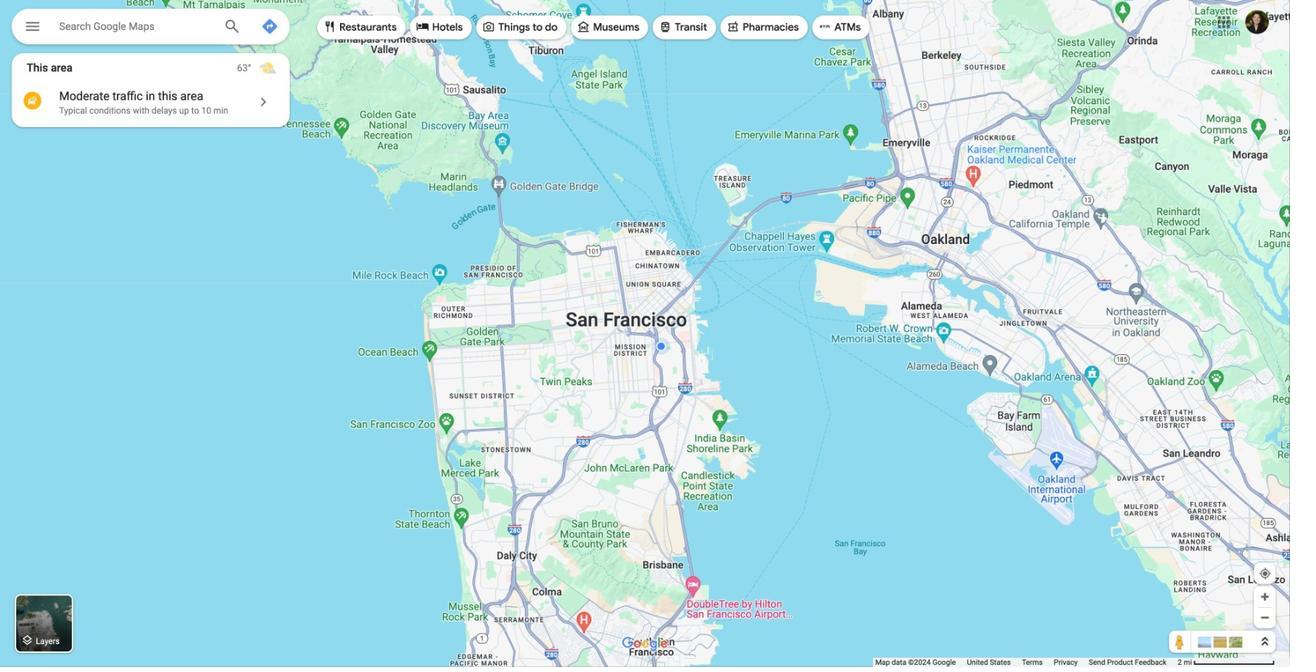 Task type: vqa. For each thing, say whether or not it's contained in the screenshot.
Show Street View coverage image in the right bottom of the page
yes



Task type: locate. For each thing, give the bounding box(es) containing it.
partly cloudy image
[[259, 59, 277, 77]]

from your device image
[[1259, 567, 1273, 581]]

google maps element
[[0, 0, 1291, 667]]

google account: lina lukyantseva  
(lina@adept.ai) image
[[1246, 10, 1270, 34]]

none search field inside google maps element
[[12, 9, 290, 48]]

None field
[[59, 17, 212, 35]]

zoom out image
[[1260, 612, 1271, 623]]

show street view coverage image
[[1170, 631, 1192, 653]]

None search field
[[12, 9, 290, 48]]



Task type: describe. For each thing, give the bounding box(es) containing it.
none field inside search google maps field
[[59, 17, 212, 35]]

Search Google Maps field
[[12, 9, 290, 48]]

this area region
[[12, 53, 290, 127]]

zoom in image
[[1260, 592, 1271, 603]]



